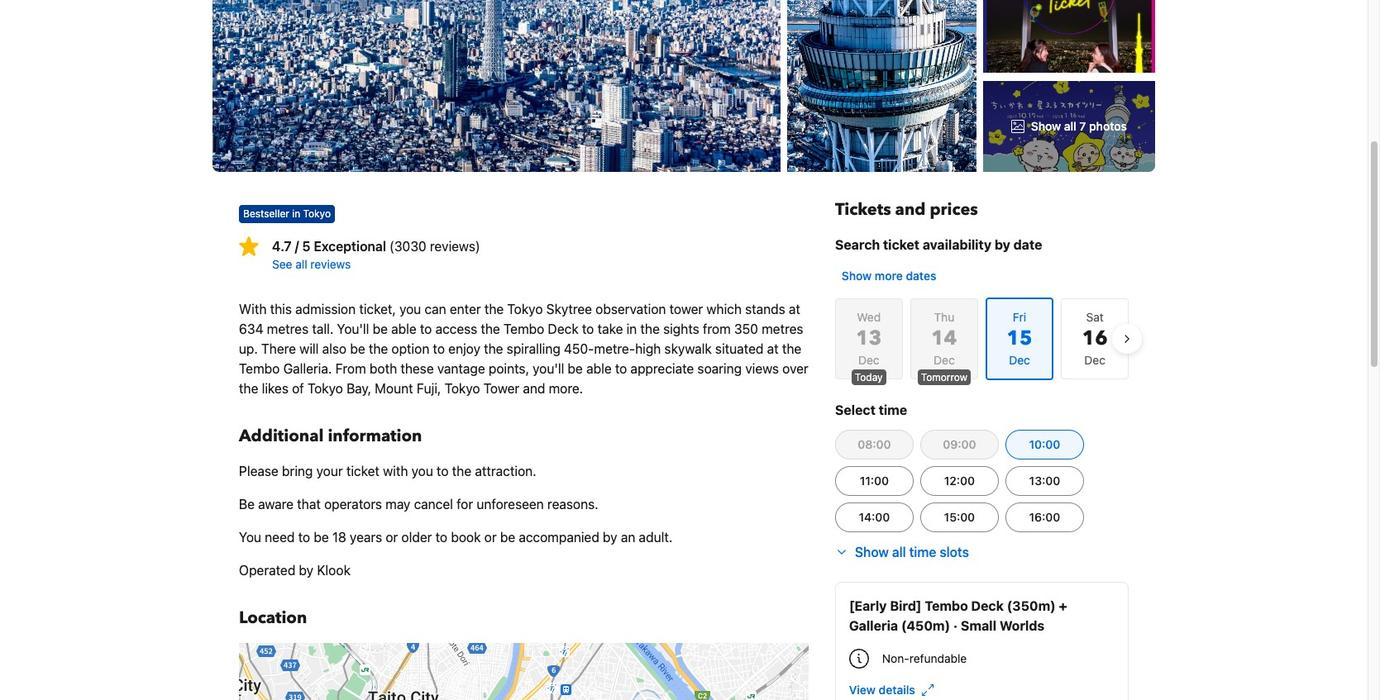 Task type: locate. For each thing, give the bounding box(es) containing it.
older
[[401, 530, 432, 545]]

from
[[335, 361, 366, 376]]

0 horizontal spatial by
[[299, 563, 313, 578]]

0 horizontal spatial deck
[[548, 322, 579, 337]]

1 vertical spatial able
[[586, 361, 612, 376]]

1 vertical spatial all
[[295, 257, 307, 271]]

prices
[[930, 198, 978, 221]]

aware
[[258, 497, 294, 512]]

or right book
[[484, 530, 497, 545]]

1 vertical spatial ticket
[[346, 464, 379, 479]]

2 horizontal spatial tembo
[[925, 599, 968, 614]]

need
[[265, 530, 295, 545]]

dec for 13
[[858, 353, 879, 367]]

years
[[350, 530, 382, 545]]

0 vertical spatial deck
[[548, 322, 579, 337]]

dates
[[906, 269, 936, 283]]

2 or from the left
[[484, 530, 497, 545]]

cancel
[[414, 497, 453, 512]]

09:00
[[943, 437, 976, 452]]

time right select
[[879, 403, 907, 418]]

1 horizontal spatial and
[[895, 198, 926, 221]]

unforeseen
[[477, 497, 544, 512]]

2 vertical spatial all
[[892, 545, 906, 560]]

ticket left with
[[346, 464, 379, 479]]

the up both in the bottom of the page
[[369, 342, 388, 356]]

0 horizontal spatial metres
[[267, 322, 309, 337]]

0 horizontal spatial able
[[391, 322, 417, 337]]

show all time slots button
[[835, 542, 969, 562]]

2 metres from the left
[[762, 322, 803, 337]]

1 vertical spatial show
[[842, 269, 872, 283]]

0 vertical spatial and
[[895, 198, 926, 221]]

there
[[261, 342, 296, 356]]

dec
[[858, 353, 879, 367], [934, 353, 955, 367], [1084, 353, 1106, 367]]

tembo down up.
[[239, 361, 280, 376]]

1 vertical spatial in
[[626, 322, 637, 337]]

operators
[[324, 497, 382, 512]]

deck down skytree
[[548, 322, 579, 337]]

to down metre-
[[615, 361, 627, 376]]

today
[[855, 371, 883, 384]]

0 horizontal spatial dec
[[858, 353, 879, 367]]

tembo up spiralling
[[504, 322, 544, 337]]

region
[[822, 291, 1142, 387]]

region containing 13
[[822, 291, 1142, 387]]

you right with
[[411, 464, 433, 479]]

galleria
[[849, 619, 898, 633]]

dec inside wed 13 dec today
[[858, 353, 879, 367]]

[early
[[849, 599, 887, 614]]

time left slots
[[909, 545, 936, 560]]

bird]
[[890, 599, 922, 614]]

show down 14:00
[[855, 545, 889, 560]]

metre-
[[594, 342, 635, 356]]

1 horizontal spatial deck
[[971, 599, 1004, 614]]

1 horizontal spatial or
[[484, 530, 497, 545]]

show all time slots
[[855, 545, 969, 560]]

0 horizontal spatial in
[[292, 208, 300, 220]]

able
[[391, 322, 417, 337], [586, 361, 612, 376]]

dec inside thu 14 dec tomorrow
[[934, 353, 955, 367]]

·
[[953, 619, 958, 633]]

observation
[[596, 302, 666, 317]]

and left prices
[[895, 198, 926, 221]]

with this admission ticket, you can enter the tokyo skytree observation tower which stands at 634 metres tall. you'll be able to access the tembo deck to take in the sights from 350 metres up. there will also be the option to enjoy the spiralling 450-metre-high skywalk situated at the tembo galleria. from both these vantage points, you'll be able to appreciate soaring views over the likes of tokyo bay, mount fuji, tokyo tower and more.
[[239, 302, 809, 396]]

ticket
[[883, 237, 920, 252], [346, 464, 379, 479]]

thu 14 dec tomorrow
[[921, 310, 968, 384]]

1 vertical spatial time
[[909, 545, 936, 560]]

0 vertical spatial in
[[292, 208, 300, 220]]

1 horizontal spatial all
[[892, 545, 906, 560]]

small
[[961, 619, 996, 633]]

you inside with this admission ticket, you can enter the tokyo skytree observation tower which stands at 634 metres tall. you'll be able to access the tembo deck to take in the sights from 350 metres up. there will also be the option to enjoy the spiralling 450-metre-high skywalk situated at the tembo galleria. from both these vantage points, you'll be able to appreciate soaring views over the likes of tokyo bay, mount fuji, tokyo tower and more.
[[399, 302, 421, 317]]

0 vertical spatial you
[[399, 302, 421, 317]]

to up 450-
[[582, 322, 594, 337]]

the down enter
[[481, 322, 500, 337]]

to left enjoy
[[433, 342, 445, 356]]

fuji,
[[417, 381, 441, 396]]

see
[[272, 257, 292, 271]]

or left older
[[386, 530, 398, 545]]

1 horizontal spatial metres
[[762, 322, 803, 337]]

1 horizontal spatial able
[[586, 361, 612, 376]]

exceptional
[[314, 239, 386, 254]]

2 vertical spatial show
[[855, 545, 889, 560]]

you'll
[[533, 361, 564, 376]]

all down /
[[295, 257, 307, 271]]

2 dec from the left
[[934, 353, 955, 367]]

metres down stands
[[762, 322, 803, 337]]

the up points,
[[484, 342, 503, 356]]

at up views
[[767, 342, 779, 356]]

availability
[[923, 237, 992, 252]]

metres
[[267, 322, 309, 337], [762, 322, 803, 337]]

deck inside [early bird] tembo deck (350m) + galleria (450m) · small worlds
[[971, 599, 1004, 614]]

in down observation
[[626, 322, 637, 337]]

access
[[435, 322, 477, 337]]

points,
[[489, 361, 529, 376]]

dec inside sat 16 dec
[[1084, 353, 1106, 367]]

0 vertical spatial tembo
[[504, 322, 544, 337]]

0 vertical spatial able
[[391, 322, 417, 337]]

0 horizontal spatial all
[[295, 257, 307, 271]]

13:00
[[1029, 474, 1060, 488]]

dec for 14
[[934, 353, 955, 367]]

all left 7
[[1064, 119, 1076, 133]]

at
[[789, 302, 800, 317], [767, 342, 779, 356]]

soaring
[[698, 361, 742, 376]]

reviews)
[[430, 239, 480, 254]]

0 horizontal spatial and
[[523, 381, 545, 396]]

tokyo down galleria.
[[308, 381, 343, 396]]

1 horizontal spatial ticket
[[883, 237, 920, 252]]

2 horizontal spatial all
[[1064, 119, 1076, 133]]

be
[[373, 322, 388, 337], [350, 342, 365, 356], [568, 361, 583, 376], [314, 530, 329, 545], [500, 530, 515, 545]]

by left the klook
[[299, 563, 313, 578]]

to
[[420, 322, 432, 337], [582, 322, 594, 337], [433, 342, 445, 356], [615, 361, 627, 376], [437, 464, 449, 479], [298, 530, 310, 545], [435, 530, 447, 545]]

bay,
[[347, 381, 371, 396]]

14
[[931, 325, 957, 352]]

in right bestseller
[[292, 208, 300, 220]]

by left date
[[995, 237, 1010, 252]]

08:00
[[858, 437, 891, 452]]

search ticket availability by date
[[835, 237, 1042, 252]]

634
[[239, 322, 263, 337]]

1 vertical spatial tembo
[[239, 361, 280, 376]]

the up for
[[452, 464, 471, 479]]

1 horizontal spatial time
[[909, 545, 936, 560]]

please
[[239, 464, 279, 479]]

be aware that operators may cancel for unforeseen reasons.
[[239, 497, 598, 512]]

tembo up ·
[[925, 599, 968, 614]]

show inside show all time slots button
[[855, 545, 889, 560]]

also
[[322, 342, 347, 356]]

at right stands
[[789, 302, 800, 317]]

show down search on the right of the page
[[842, 269, 872, 283]]

1 vertical spatial at
[[767, 342, 779, 356]]

deck up small on the right bottom of the page
[[971, 599, 1004, 614]]

dec up the tomorrow
[[934, 353, 955, 367]]

show left 7
[[1031, 119, 1061, 133]]

1 vertical spatial by
[[603, 530, 617, 545]]

you left can
[[399, 302, 421, 317]]

likes
[[262, 381, 288, 396]]

16
[[1082, 325, 1108, 352]]

1 vertical spatial deck
[[971, 599, 1004, 614]]

be down the ticket,
[[373, 322, 388, 337]]

bestseller in tokyo
[[243, 208, 331, 220]]

0 vertical spatial show
[[1031, 119, 1061, 133]]

0 horizontal spatial or
[[386, 530, 398, 545]]

you need to be 18 years or older to book or be accompanied by an adult.
[[239, 530, 673, 545]]

tokyo up 5
[[303, 208, 331, 220]]

galleria.
[[283, 361, 332, 376]]

select
[[835, 403, 876, 418]]

dec up today
[[858, 353, 879, 367]]

show for show all 7 photos
[[1031, 119, 1061, 133]]

accompanied
[[519, 530, 599, 545]]

(350m)
[[1007, 599, 1056, 614]]

by left an at the bottom left of page
[[603, 530, 617, 545]]

to left book
[[435, 530, 447, 545]]

by
[[995, 237, 1010, 252], [603, 530, 617, 545], [299, 563, 313, 578]]

information
[[328, 425, 422, 447]]

show inside show more dates button
[[842, 269, 872, 283]]

which
[[707, 302, 742, 317]]

15:00
[[944, 510, 975, 524]]

0 horizontal spatial time
[[879, 403, 907, 418]]

able down metre-
[[586, 361, 612, 376]]

0 vertical spatial all
[[1064, 119, 1076, 133]]

option
[[391, 342, 429, 356]]

and down you'll
[[523, 381, 545, 396]]

situated
[[715, 342, 764, 356]]

to down can
[[420, 322, 432, 337]]

show
[[1031, 119, 1061, 133], [842, 269, 872, 283], [855, 545, 889, 560]]

able up option
[[391, 322, 417, 337]]

vantage
[[437, 361, 485, 376]]

2 vertical spatial tembo
[[925, 599, 968, 614]]

show more dates
[[842, 269, 936, 283]]

2 horizontal spatial by
[[995, 237, 1010, 252]]

1 vertical spatial and
[[523, 381, 545, 396]]

all up bird]
[[892, 545, 906, 560]]

1 horizontal spatial dec
[[934, 353, 955, 367]]

skytree
[[546, 302, 592, 317]]

ticket up show more dates
[[883, 237, 920, 252]]

that
[[297, 497, 321, 512]]

dec down 16
[[1084, 353, 1106, 367]]

0 vertical spatial at
[[789, 302, 800, 317]]

the right enter
[[484, 302, 504, 317]]

high
[[635, 342, 661, 356]]

bestseller
[[243, 208, 289, 220]]

3 dec from the left
[[1084, 353, 1106, 367]]

all inside button
[[892, 545, 906, 560]]

tembo inside [early bird] tembo deck (350m) + galleria (450m) · small worlds
[[925, 599, 968, 614]]

metres down this
[[267, 322, 309, 337]]

be down 450-
[[568, 361, 583, 376]]

1 dec from the left
[[858, 353, 879, 367]]

tokyo up spiralling
[[507, 302, 543, 317]]

view details
[[849, 683, 915, 697]]

1 horizontal spatial in
[[626, 322, 637, 337]]

0 horizontal spatial at
[[767, 342, 779, 356]]

tickets
[[835, 198, 891, 221]]

in
[[292, 208, 300, 220], [626, 322, 637, 337]]

book
[[451, 530, 481, 545]]

1 horizontal spatial by
[[603, 530, 617, 545]]

2 horizontal spatial dec
[[1084, 353, 1106, 367]]

12:00
[[944, 474, 975, 488]]

0 horizontal spatial tembo
[[239, 361, 280, 376]]



Task type: describe. For each thing, give the bounding box(es) containing it.
be
[[239, 497, 255, 512]]

these
[[401, 361, 434, 376]]

the up over
[[782, 342, 802, 356]]

operated by klook
[[239, 563, 351, 578]]

the up high
[[640, 322, 660, 337]]

1 horizontal spatial tembo
[[504, 322, 544, 337]]

appreciate
[[631, 361, 694, 376]]

4.7
[[272, 239, 292, 254]]

sights
[[663, 322, 699, 337]]

be down you'll
[[350, 342, 365, 356]]

1 vertical spatial you
[[411, 464, 433, 479]]

sat 16 dec
[[1082, 310, 1108, 367]]

10:00
[[1029, 437, 1060, 452]]

you
[[239, 530, 261, 545]]

from
[[703, 322, 731, 337]]

for
[[457, 497, 473, 512]]

this
[[270, 302, 292, 317]]

show all 7 photos
[[1031, 119, 1127, 133]]

4.7 / 5 exceptional (3030 reviews) see all reviews
[[272, 239, 480, 271]]

tickets and prices
[[835, 198, 978, 221]]

/
[[295, 239, 299, 254]]

more.
[[549, 381, 583, 396]]

adult.
[[639, 530, 673, 545]]

1 metres from the left
[[267, 322, 309, 337]]

view details link
[[849, 682, 933, 699]]

sat
[[1086, 310, 1104, 324]]

worlds
[[1000, 619, 1045, 633]]

details
[[879, 683, 915, 697]]

2 vertical spatial by
[[299, 563, 313, 578]]

and inside with this admission ticket, you can enter the tokyo skytree observation tower which stands at 634 metres tall. you'll be able to access the tembo deck to take in the sights from 350 metres up. there will also be the option to enjoy the spiralling 450-metre-high skywalk situated at the tembo galleria. from both these vantage points, you'll be able to appreciate soaring views over the likes of tokyo bay, mount fuji, tokyo tower and more.
[[523, 381, 545, 396]]

over
[[782, 361, 809, 376]]

0 vertical spatial by
[[995, 237, 1010, 252]]

all for show all time slots
[[892, 545, 906, 560]]

reviews
[[310, 257, 351, 271]]

0 vertical spatial ticket
[[883, 237, 920, 252]]

slots
[[940, 545, 969, 560]]

additional
[[239, 425, 324, 447]]

non-refundable
[[882, 652, 967, 666]]

0 vertical spatial time
[[879, 403, 907, 418]]

show for show all time slots
[[855, 545, 889, 560]]

350
[[734, 322, 758, 337]]

11:00
[[860, 474, 889, 488]]

of
[[292, 381, 304, 396]]

show for show more dates
[[842, 269, 872, 283]]

view
[[849, 683, 876, 697]]

you'll
[[337, 322, 369, 337]]

5
[[302, 239, 310, 254]]

1 horizontal spatial at
[[789, 302, 800, 317]]

time inside button
[[909, 545, 936, 560]]

tower
[[484, 381, 519, 396]]

+
[[1059, 599, 1068, 614]]

select time
[[835, 403, 907, 418]]

non-
[[882, 652, 909, 666]]

in inside with this admission ticket, you can enter the tokyo skytree observation tower which stands at 634 metres tall. you'll be able to access the tembo deck to take in the sights from 350 metres up. there will also be the option to enjoy the spiralling 450-metre-high skywalk situated at the tembo galleria. from both these vantage points, you'll be able to appreciate soaring views over the likes of tokyo bay, mount fuji, tokyo tower and more.
[[626, 322, 637, 337]]

operated
[[239, 563, 295, 578]]

take
[[598, 322, 623, 337]]

refundable
[[909, 652, 967, 666]]

all inside 4.7 / 5 exceptional (3030 reviews) see all reviews
[[295, 257, 307, 271]]

1 or from the left
[[386, 530, 398, 545]]

ticket,
[[359, 302, 396, 317]]

tokyo down vantage
[[445, 381, 480, 396]]

more
[[875, 269, 903, 283]]

location
[[239, 607, 307, 629]]

18
[[332, 530, 346, 545]]

7
[[1079, 119, 1086, 133]]

stands
[[745, 302, 785, 317]]

map region
[[239, 643, 809, 700]]

be down unforeseen at the bottom left of the page
[[500, 530, 515, 545]]

both
[[370, 361, 397, 376]]

all for show all 7 photos
[[1064, 119, 1076, 133]]

450-
[[564, 342, 594, 356]]

deck inside with this admission ticket, you can enter the tokyo skytree observation tower which stands at 634 metres tall. you'll be able to access the tembo deck to take in the sights from 350 metres up. there will also be the option to enjoy the spiralling 450-metre-high skywalk situated at the tembo galleria. from both these vantage points, you'll be able to appreciate soaring views over the likes of tokyo bay, mount fuji, tokyo tower and more.
[[548, 322, 579, 337]]

show more dates button
[[835, 261, 943, 291]]

to up cancel
[[437, 464, 449, 479]]

enjoy
[[448, 342, 480, 356]]

tomorrow
[[921, 371, 968, 384]]

spiralling
[[507, 342, 560, 356]]

with
[[239, 302, 267, 317]]

[early bird] tembo deck (350m) + galleria (450m) · small worlds
[[849, 599, 1068, 633]]

see all reviews button
[[272, 256, 809, 273]]

wed
[[857, 310, 881, 324]]

an
[[621, 530, 635, 545]]

0 horizontal spatial ticket
[[346, 464, 379, 479]]

photos
[[1089, 119, 1127, 133]]

attraction.
[[475, 464, 536, 479]]

your
[[316, 464, 343, 479]]

to right need at the left bottom of the page
[[298, 530, 310, 545]]

will
[[300, 342, 319, 356]]

the left likes
[[239, 381, 258, 396]]

additional information
[[239, 425, 422, 447]]

search
[[835, 237, 880, 252]]

please bring your ticket with you to the attraction.
[[239, 464, 536, 479]]

be left '18'
[[314, 530, 329, 545]]

thu
[[934, 310, 955, 324]]

views
[[745, 361, 779, 376]]

reasons.
[[547, 497, 598, 512]]

with
[[383, 464, 408, 479]]



Task type: vqa. For each thing, say whether or not it's contained in the screenshot.
years at the left of page
yes



